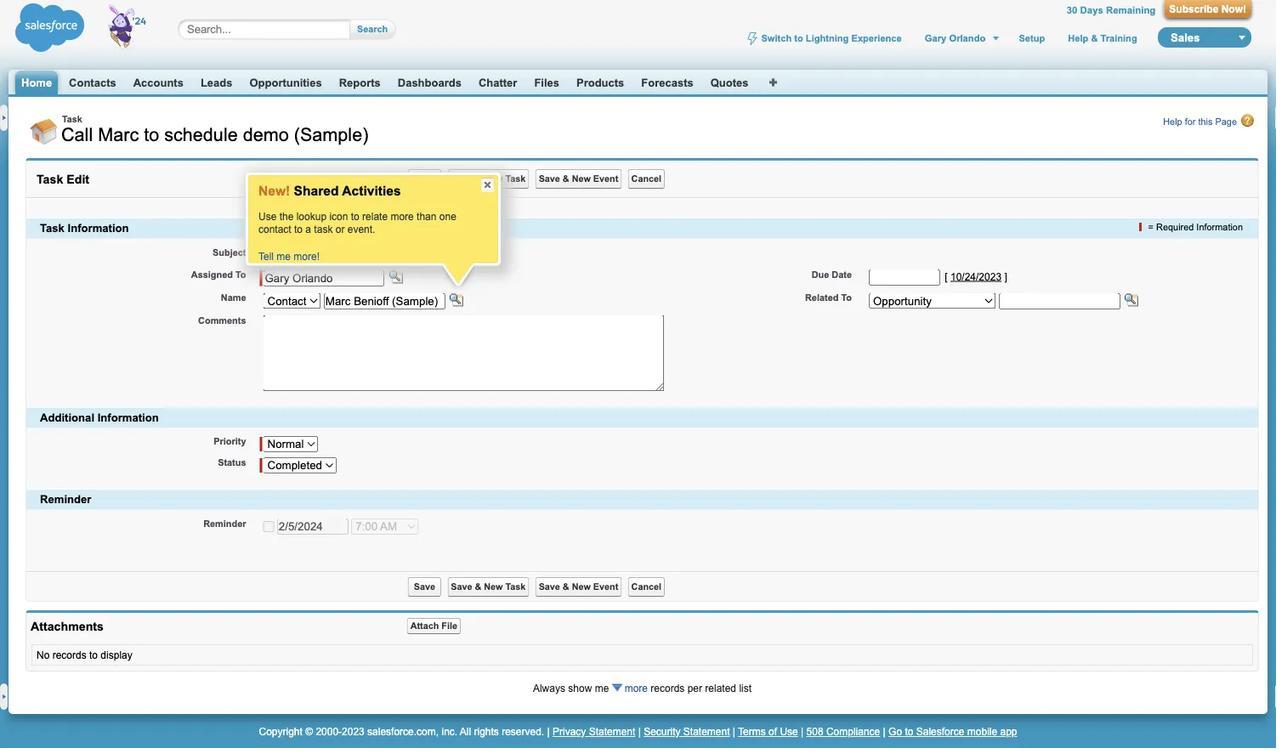 Task type: describe. For each thing, give the bounding box(es) containing it.
chatter
[[479, 76, 517, 89]]

* = required information
[[1146, 222, 1243, 233]]

5 | from the left
[[883, 726, 886, 738]]

task information
[[40, 222, 129, 235]]

always show me
[[533, 683, 612, 694]]

all
[[460, 726, 471, 738]]

help for help & training
[[1068, 33, 1089, 43]]

app
[[1000, 726, 1017, 738]]

home image
[[30, 118, 57, 145]]

more!
[[294, 250, 320, 262]]

use the lookup icon to relate more than one contact to a task or event.
[[258, 211, 456, 235]]

to right switch
[[794, 33, 803, 43]]

task call marc to schedule demo (sample)
[[61, 114, 368, 145]]

edit
[[67, 172, 89, 186]]

quotes link
[[711, 76, 749, 89]]

this
[[1198, 116, 1213, 127]]

1 horizontal spatial me
[[595, 683, 609, 694]]

2000-
[[316, 726, 342, 738]]

files
[[534, 76, 559, 89]]

tell me more! link
[[258, 250, 320, 262]]

no records to display
[[37, 650, 132, 661]]

salesforce.com image
[[11, 0, 160, 55]]

assigned
[[191, 269, 233, 280]]

training
[[1101, 33, 1137, 43]]

chatter link
[[479, 76, 517, 89]]

security statement link
[[644, 726, 730, 738]]

accounts link
[[133, 76, 184, 89]]

more link
[[612, 683, 648, 694]]

to inside task call marc to schedule demo (sample)
[[144, 125, 159, 145]]

task edit
[[37, 172, 89, 186]]

products link
[[576, 76, 624, 89]]

30 days remaining link
[[1067, 4, 1156, 15]]

additional information
[[40, 411, 159, 424]]

terms
[[738, 726, 766, 738]]

[
[[945, 271, 948, 282]]

quotes
[[711, 76, 749, 89]]

go
[[889, 726, 902, 738]]

1 vertical spatial more
[[625, 683, 648, 694]]

to for assigned to
[[235, 269, 246, 280]]

related
[[705, 683, 736, 694]]

contact
[[258, 224, 291, 235]]

1 horizontal spatial reminder
[[203, 518, 246, 529]]

leads link
[[201, 76, 233, 89]]

activities
[[342, 184, 401, 199]]

dashboards link
[[398, 76, 462, 89]]

home
[[21, 76, 52, 89]]

products
[[576, 76, 624, 89]]

help for this page
[[1163, 116, 1237, 127]]

dashboards
[[398, 76, 462, 89]]

related to
[[805, 292, 852, 303]]

508
[[806, 726, 823, 738]]

2 statement from the left
[[683, 726, 730, 738]]

status
[[218, 457, 246, 468]]

privacy
[[553, 726, 586, 738]]

due date
[[812, 269, 852, 280]]

to left a
[[294, 224, 303, 235]]

demo
[[243, 125, 289, 145]]

help & training link
[[1066, 33, 1139, 43]]

10/24/2023
[[951, 271, 1002, 282]]

=
[[1148, 222, 1154, 233]]

to for related to
[[841, 292, 852, 303]]

go to salesforce mobile app link
[[889, 726, 1017, 738]]

comments
[[198, 315, 246, 326]]

subject combo (new window) image
[[388, 247, 405, 264]]

setup
[[1019, 33, 1045, 43]]

one
[[439, 211, 456, 222]]

setup link
[[1017, 33, 1047, 43]]

more inside use the lookup icon to relate more than one contact to a task or event.
[[391, 211, 414, 222]]

Search... text field
[[187, 23, 333, 36]]

of
[[769, 726, 777, 738]]

copyright
[[259, 726, 303, 738]]

to left display
[[89, 650, 98, 661]]

remaining
[[1106, 4, 1156, 15]]

all tabs image
[[769, 76, 779, 86]]

the
[[279, 211, 294, 222]]

records per related list
[[648, 683, 752, 694]]

new! shared activities
[[258, 184, 401, 199]]

icon
[[329, 211, 348, 222]]

task for information
[[40, 222, 65, 235]]

©
[[305, 726, 313, 738]]

shared
[[294, 184, 339, 199]]

inc.
[[442, 726, 458, 738]]

Name text field
[[324, 293, 445, 309]]

salesforce.com,
[[367, 726, 439, 738]]

opportunities link
[[250, 76, 322, 89]]

gary orlando
[[925, 33, 986, 43]]

4 | from the left
[[801, 726, 804, 738]]

information right required
[[1197, 222, 1243, 233]]



Task type: locate. For each thing, give the bounding box(es) containing it.
task inside task call marc to schedule demo (sample)
[[62, 114, 82, 125]]

statement right privacy
[[589, 726, 635, 738]]

0 vertical spatial more
[[391, 211, 414, 222]]

contacts
[[69, 76, 116, 89]]

assigned to
[[191, 269, 246, 280]]

statement
[[589, 726, 635, 738], [683, 726, 730, 738]]

1 vertical spatial reminder
[[203, 518, 246, 529]]

copyright © 2000-2023 salesforce.com, inc. all rights reserved. | privacy statement | security statement | terms of use | 508 compliance | go to salesforce mobile app
[[259, 726, 1017, 738]]

lightning
[[806, 33, 849, 43]]

0 horizontal spatial use
[[258, 211, 277, 222]]

lookup
[[296, 211, 327, 222]]

opportunities
[[250, 76, 322, 89]]

1 vertical spatial me
[[595, 683, 609, 694]]

1 horizontal spatial records
[[651, 683, 685, 694]]

to up "name" at the top left of the page
[[235, 269, 246, 280]]

records left per
[[651, 683, 685, 694]]

statement down records per related list
[[683, 726, 730, 738]]

30 days remaining
[[1067, 4, 1156, 15]]

reports
[[339, 76, 381, 89]]

task for edit
[[37, 172, 63, 186]]

me left "show more" icon
[[595, 683, 609, 694]]

related
[[805, 292, 839, 303]]

Related To text field
[[999, 293, 1120, 309]]

Subject text field
[[263, 247, 385, 264]]

0 vertical spatial reminder
[[40, 493, 91, 506]]

None text field
[[277, 518, 348, 535]]

0 vertical spatial task
[[62, 114, 82, 125]]

days
[[1080, 4, 1103, 15]]

1 | from the left
[[547, 726, 550, 738]]

task down task edit on the top left of the page
[[40, 222, 65, 235]]

1 vertical spatial records
[[651, 683, 685, 694]]

privacy statement link
[[553, 726, 635, 738]]

more left than
[[391, 211, 414, 222]]

additional
[[40, 411, 94, 424]]

0 horizontal spatial to
[[235, 269, 246, 280]]

0 vertical spatial me
[[277, 250, 291, 262]]

0 vertical spatial use
[[258, 211, 277, 222]]

list
[[739, 683, 752, 694]]

1 horizontal spatial to
[[841, 292, 852, 303]]

1 vertical spatial help
[[1163, 116, 1182, 127]]

use inside use the lookup icon to relate more than one contact to a task or event.
[[258, 211, 277, 222]]

tell
[[258, 250, 274, 262]]

help for this page link
[[1163, 114, 1255, 128]]

orlando
[[949, 33, 986, 43]]

relate
[[362, 211, 388, 222]]

1 horizontal spatial statement
[[683, 726, 730, 738]]

event.
[[347, 224, 375, 235]]

show
[[568, 683, 592, 694]]

compliance
[[826, 726, 880, 738]]

None button
[[1164, 0, 1251, 18], [350, 19, 388, 40], [407, 618, 461, 634], [1164, 0, 1251, 18], [350, 19, 388, 40], [407, 618, 461, 634]]

than
[[417, 211, 437, 222]]

*
[[1146, 222, 1149, 233]]

more right "show more" icon
[[625, 683, 648, 694]]

None submit
[[408, 169, 441, 189], [447, 169, 529, 189], [535, 169, 622, 189], [628, 169, 665, 189], [408, 577, 441, 597], [447, 577, 529, 597], [535, 577, 622, 597], [628, 577, 665, 597], [408, 169, 441, 189], [447, 169, 529, 189], [535, 169, 622, 189], [628, 169, 665, 189], [408, 577, 441, 597], [447, 577, 529, 597], [535, 577, 622, 597], [628, 577, 665, 597]]

1 statement from the left
[[589, 726, 635, 738]]

information down edit
[[68, 222, 129, 235]]

2023
[[342, 726, 365, 738]]

help left &
[[1068, 33, 1089, 43]]

1 horizontal spatial use
[[780, 726, 798, 738]]

forecasts link
[[641, 76, 694, 89]]

task for call
[[62, 114, 82, 125]]

2 | from the left
[[638, 726, 641, 738]]

to up event.
[[351, 211, 359, 222]]

1 vertical spatial task
[[37, 172, 63, 186]]

experience
[[851, 33, 902, 43]]

help & training
[[1068, 33, 1137, 43]]

records
[[52, 650, 86, 661], [651, 683, 685, 694]]

0 vertical spatial to
[[235, 269, 246, 280]]

related to lookup (new window) image
[[1123, 292, 1140, 310]]

|
[[547, 726, 550, 738], [638, 726, 641, 738], [733, 726, 735, 738], [801, 726, 804, 738], [883, 726, 886, 738]]

| left go
[[883, 726, 886, 738]]

always
[[533, 683, 565, 694]]

1 horizontal spatial more
[[625, 683, 648, 694]]

attachments
[[31, 619, 104, 633]]

files link
[[534, 76, 559, 89]]

me right tell
[[277, 250, 291, 262]]

]
[[1004, 271, 1007, 282]]

more
[[391, 211, 414, 222], [625, 683, 648, 694]]

assigned to lookup (new window) image
[[388, 269, 405, 287]]

3 | from the left
[[733, 726, 735, 738]]

accounts
[[133, 76, 184, 89]]

switch to lightning experience
[[761, 33, 902, 43]]

switch to lightning experience link
[[745, 32, 904, 46]]

1 vertical spatial use
[[780, 726, 798, 738]]

Due Date text field
[[869, 269, 940, 286]]

name
[[221, 292, 246, 303]]

task right home icon
[[62, 114, 82, 125]]

home link
[[21, 76, 52, 90]]

records right no
[[52, 650, 86, 661]]

no
[[37, 650, 50, 661]]

0 horizontal spatial reminder
[[40, 493, 91, 506]]

reminder down additional
[[40, 493, 91, 506]]

show more image
[[612, 684, 624, 693]]

switch
[[761, 33, 792, 43]]

name lookup (new window) image
[[448, 292, 465, 310]]

0 horizontal spatial records
[[52, 650, 86, 661]]

[ 10/24/2023 ]
[[945, 271, 1007, 282]]

Assigned To text field
[[263, 270, 385, 286]]

salesforce
[[916, 726, 965, 738]]

use
[[258, 211, 277, 222], [780, 726, 798, 738]]

call
[[61, 125, 93, 145]]

0 vertical spatial help
[[1068, 33, 1089, 43]]

| left 508
[[801, 726, 804, 738]]

0 horizontal spatial help
[[1068, 33, 1089, 43]]

| left privacy
[[547, 726, 550, 738]]

30
[[1067, 4, 1078, 15]]

contacts link
[[69, 76, 116, 89]]

0 horizontal spatial more
[[391, 211, 414, 222]]

date
[[832, 269, 852, 280]]

schedule
[[164, 125, 238, 145]]

task
[[314, 224, 333, 235]]

a
[[306, 224, 311, 235]]

reminder down status
[[203, 518, 246, 529]]

gary
[[925, 33, 947, 43]]

for
[[1185, 116, 1196, 127]]

10/24/2023 link
[[951, 271, 1002, 282]]

use up contact
[[258, 211, 277, 222]]

0 vertical spatial records
[[52, 650, 86, 661]]

reserved.
[[502, 726, 544, 738]]

1 vertical spatial to
[[841, 292, 852, 303]]

information for task information
[[68, 222, 129, 235]]

to down date
[[841, 292, 852, 303]]

0 horizontal spatial me
[[277, 250, 291, 262]]

0 horizontal spatial statement
[[589, 726, 635, 738]]

to right go
[[905, 726, 913, 738]]

help left for
[[1163, 116, 1182, 127]]

1 horizontal spatial help
[[1163, 116, 1182, 127]]

new!
[[258, 184, 290, 199]]

tell me more!
[[258, 250, 320, 262]]

| left security
[[638, 726, 641, 738]]

task left edit
[[37, 172, 63, 186]]

help
[[1068, 33, 1089, 43], [1163, 116, 1182, 127]]

Comments text field
[[263, 315, 664, 392]]

use right of
[[780, 726, 798, 738]]

None checkbox
[[263, 521, 274, 532]]

2 vertical spatial task
[[40, 222, 65, 235]]

| left terms
[[733, 726, 735, 738]]

information right additional
[[97, 411, 159, 424]]

sales
[[1171, 31, 1200, 44]]

to right marc
[[144, 125, 159, 145]]

leads
[[201, 76, 233, 89]]

help inside help for this page link
[[1163, 116, 1182, 127]]

(sample)
[[294, 125, 368, 145]]

subject
[[213, 247, 246, 258]]

reports link
[[339, 76, 381, 89]]

due
[[812, 269, 829, 280]]

task
[[62, 114, 82, 125], [37, 172, 63, 186], [40, 222, 65, 235]]

marc
[[98, 125, 139, 145]]

help for help for this page
[[1163, 116, 1182, 127]]

&
[[1091, 33, 1098, 43]]

information for additional information
[[97, 411, 159, 424]]



Task type: vqa. For each thing, say whether or not it's contained in the screenshot.
icon
yes



